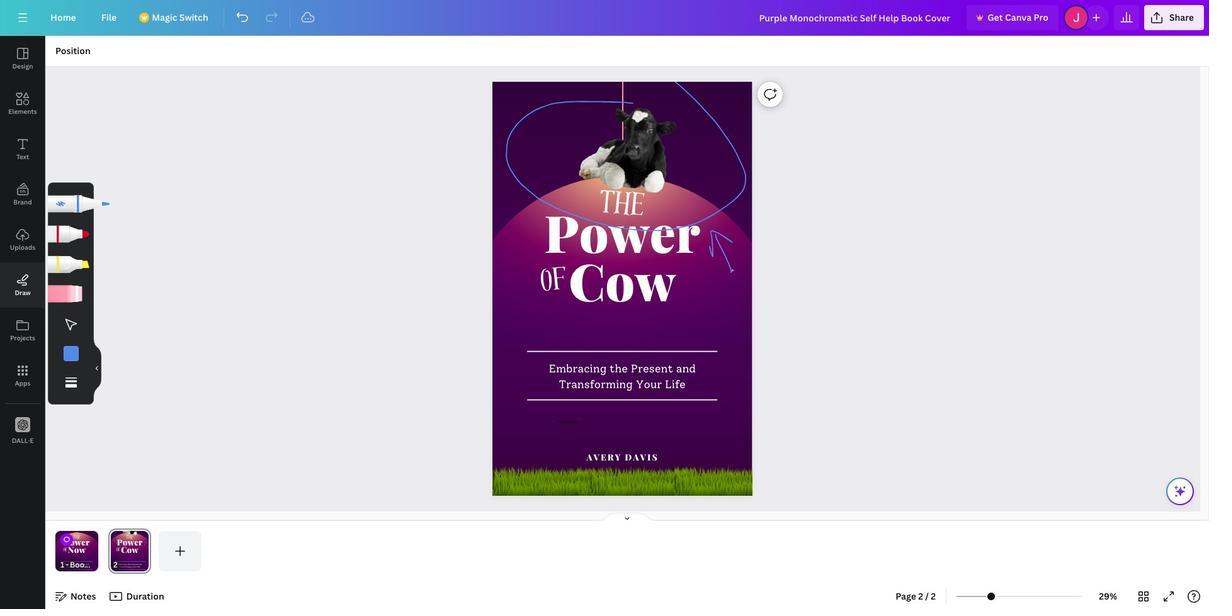 Task type: vqa. For each thing, say whether or not it's contained in the screenshot.
link
no



Task type: locate. For each thing, give the bounding box(es) containing it.
embracing the present and transforming your life
[[549, 363, 696, 391], [65, 564, 89, 569]]

text button
[[0, 127, 45, 172]]

magic switch
[[152, 11, 208, 23]]

0 vertical spatial embracing
[[549, 363, 607, 376]]

of the
[[63, 534, 81, 555]]

power
[[545, 198, 701, 266], [64, 537, 90, 548]]

Page title text field
[[123, 559, 128, 572]]

design
[[12, 62, 33, 71]]

apps
[[15, 379, 30, 388]]

notes button
[[50, 587, 101, 607]]

transforming
[[559, 378, 633, 391], [66, 566, 79, 569]]

embracing down "now"
[[65, 564, 74, 566]]

1 horizontal spatial and
[[676, 363, 696, 376]]

page 2 image
[[108, 532, 151, 572]]

duration
[[126, 591, 164, 603]]

1 vertical spatial your
[[79, 566, 83, 569]]

1 horizontal spatial 2
[[931, 591, 936, 603]]

your
[[636, 378, 662, 391], [79, 566, 83, 569]]

of inside 'of the'
[[63, 546, 68, 555]]

0 vertical spatial transforming
[[559, 378, 633, 391]]

the
[[598, 179, 647, 235], [610, 363, 628, 376], [73, 534, 81, 543], [75, 564, 78, 566]]

0 vertical spatial of
[[539, 256, 570, 311]]

of for of
[[539, 256, 570, 311]]

2 left /
[[918, 591, 923, 603]]

draw button
[[0, 263, 45, 308]]

home
[[50, 11, 76, 23]]

embracing up 'display'
[[549, 363, 607, 376]]

page
[[896, 591, 916, 603]]

transforming down "now"
[[66, 566, 79, 569]]

0 vertical spatial embracing the present and transforming your life
[[549, 363, 696, 391]]

avery
[[587, 452, 622, 463]]

1 horizontal spatial your
[[636, 378, 662, 391]]

0 vertical spatial life
[[665, 378, 686, 391]]

1 vertical spatial of
[[63, 546, 68, 555]]

main menu bar
[[0, 0, 1209, 36]]

transforming up 'display'
[[559, 378, 633, 391]]

design button
[[0, 36, 45, 81]]

1 vertical spatial life
[[84, 566, 87, 569]]

dall·e
[[12, 436, 34, 445]]

0 horizontal spatial 2
[[918, 591, 923, 603]]

0 horizontal spatial present
[[78, 564, 85, 566]]

duration button
[[106, 587, 169, 607]]

2
[[918, 591, 923, 603], [931, 591, 936, 603]]

share button
[[1144, 5, 1204, 30]]

0 vertical spatial present
[[631, 363, 673, 376]]

/
[[925, 591, 929, 603]]

davis
[[625, 452, 659, 463]]

uploads
[[10, 243, 35, 252]]

2 2 from the left
[[931, 591, 936, 603]]

projects
[[10, 334, 35, 343]]

uploads button
[[0, 217, 45, 263]]

present
[[631, 363, 673, 376], [78, 564, 85, 566]]

1 horizontal spatial life
[[665, 378, 686, 391]]

get
[[988, 11, 1003, 23]]

1 horizontal spatial embracing
[[549, 363, 607, 376]]

1 vertical spatial present
[[78, 564, 85, 566]]

1 horizontal spatial power
[[545, 198, 701, 266]]

1 vertical spatial embracing
[[65, 564, 74, 566]]

1 vertical spatial and
[[86, 564, 89, 566]]

embracing
[[549, 363, 607, 376], [65, 564, 74, 566]]

0 horizontal spatial embracing
[[65, 564, 74, 566]]

brand
[[13, 198, 32, 207]]

and
[[676, 363, 696, 376], [86, 564, 89, 566]]

0 horizontal spatial embracing the present and transforming your life
[[65, 564, 89, 569]]

1 vertical spatial embracing the present and transforming your life
[[65, 564, 89, 569]]

elements
[[8, 107, 37, 116]]

draw
[[15, 288, 31, 297]]

get canva pro button
[[967, 5, 1059, 30]]

dall·e button
[[0, 409, 45, 454]]

1 horizontal spatial transforming
[[559, 378, 633, 391]]

Design title text field
[[749, 5, 962, 30]]

0 horizontal spatial of
[[63, 546, 68, 555]]

0 horizontal spatial and
[[86, 564, 89, 566]]

0 vertical spatial power
[[545, 198, 701, 266]]

1 horizontal spatial of
[[539, 256, 570, 311]]

1 vertical spatial power
[[64, 537, 90, 548]]

0 horizontal spatial power
[[64, 537, 90, 548]]

of
[[539, 256, 570, 311], [63, 546, 68, 555]]

life
[[665, 378, 686, 391], [84, 566, 87, 569]]

1 horizontal spatial present
[[631, 363, 673, 376]]

0 vertical spatial and
[[676, 363, 696, 376]]

0 vertical spatial your
[[636, 378, 662, 391]]

1 vertical spatial transforming
[[66, 566, 79, 569]]

2 right /
[[931, 591, 936, 603]]



Task type: describe. For each thing, give the bounding box(es) containing it.
1 horizontal spatial embracing the present and transforming your life
[[549, 363, 696, 391]]

0 horizontal spatial your
[[79, 566, 83, 569]]

page 2 / 2 button
[[891, 587, 941, 607]]

position button
[[50, 41, 96, 61]]

cow
[[569, 246, 676, 315]]

get canva pro
[[988, 11, 1049, 23]]

now
[[68, 545, 86, 556]]

0 horizontal spatial life
[[84, 566, 87, 569]]

magic
[[152, 11, 177, 23]]

share
[[1169, 11, 1194, 23]]

canva assistant image
[[1173, 484, 1188, 499]]

elements button
[[0, 81, 45, 127]]

of for of the
[[63, 546, 68, 555]]

text
[[16, 152, 29, 161]]

1 2 from the left
[[918, 591, 923, 603]]

0 horizontal spatial transforming
[[66, 566, 79, 569]]

power cow
[[545, 198, 701, 315]]

file button
[[91, 5, 127, 30]]

pro
[[1034, 11, 1049, 23]]

hide image
[[93, 338, 101, 398]]

29% button
[[1088, 587, 1129, 607]]

position
[[55, 45, 91, 57]]

notes
[[71, 591, 96, 603]]

display
[[570, 420, 579, 424]]

home link
[[40, 5, 86, 30]]

canva
[[1005, 11, 1032, 23]]

29%
[[1099, 591, 1117, 603]]

side panel tab list
[[0, 36, 45, 454]]

file
[[101, 11, 117, 23]]

the inside 'of the'
[[73, 534, 81, 543]]

avery davis
[[587, 452, 659, 463]]

switch
[[179, 11, 208, 23]]

dm serif display
[[558, 420, 579, 424]]

dm
[[558, 420, 562, 424]]

power for cow
[[545, 198, 701, 266]]

power now
[[64, 537, 90, 556]]

page 2 / 2
[[896, 591, 936, 603]]

apps button
[[0, 353, 45, 399]]

magic switch button
[[132, 5, 218, 30]]

power for now
[[64, 537, 90, 548]]

hide pages image
[[597, 513, 658, 523]]

brand button
[[0, 172, 45, 217]]

serif
[[563, 420, 569, 424]]

projects button
[[0, 308, 45, 353]]

#2d90eb image
[[63, 346, 78, 362]]



